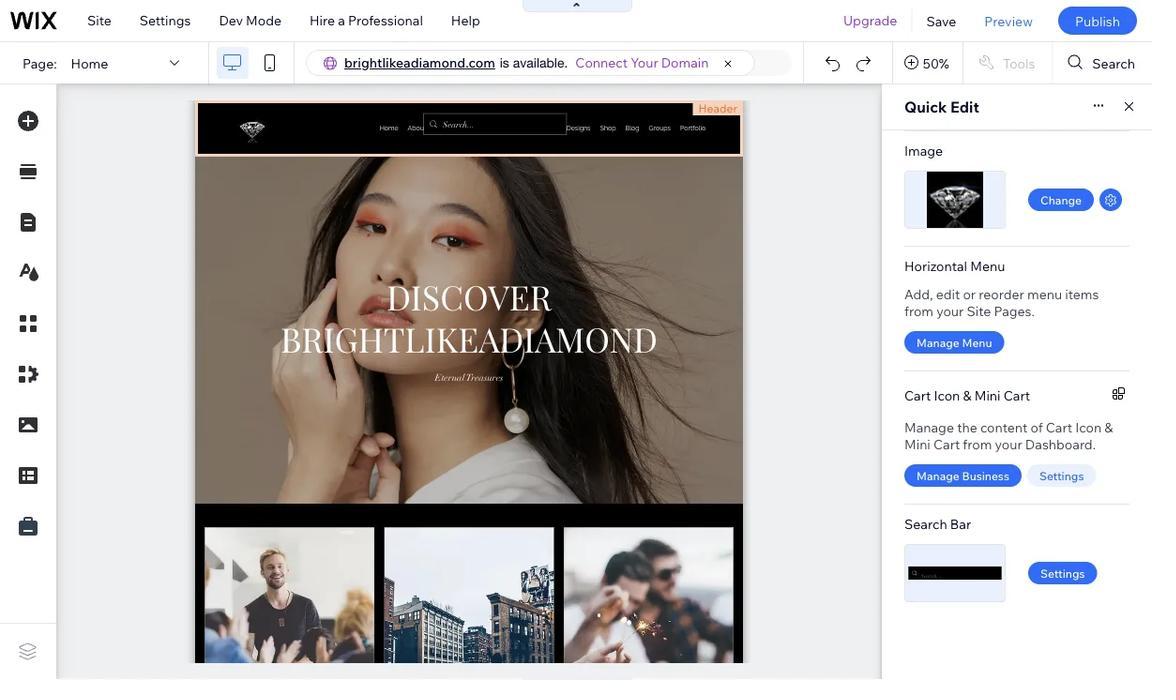 Task type: locate. For each thing, give the bounding box(es) containing it.
1 vertical spatial search
[[904, 516, 947, 532]]

0 vertical spatial manage
[[917, 335, 960, 349]]

hire a professional
[[310, 12, 423, 29]]

0 horizontal spatial &
[[963, 387, 972, 403]]

content
[[980, 419, 1028, 436]]

bar
[[950, 516, 971, 532]]

settings for bottommost settings button
[[1041, 566, 1085, 580]]

1 vertical spatial icon
[[1075, 419, 1102, 436]]

icon
[[934, 387, 960, 403], [1075, 419, 1102, 436]]

manage inside button
[[917, 335, 960, 349]]

cart down the
[[934, 436, 960, 453]]

&
[[963, 387, 972, 403], [1105, 419, 1113, 436]]

manage
[[917, 335, 960, 349], [904, 419, 954, 436], [917, 469, 960, 483]]

help
[[451, 12, 480, 29]]

icon inside manage the content of cart icon & mini cart from your dashboard.
[[1075, 419, 1102, 436]]

menu down 'add, edit or reorder menu items from your site pages.'
[[962, 335, 992, 349]]

& up the
[[963, 387, 972, 403]]

0 horizontal spatial your
[[936, 303, 964, 319]]

1 horizontal spatial icon
[[1075, 419, 1102, 436]]

reorder
[[979, 286, 1024, 303]]

connect
[[575, 54, 628, 71]]

tools button
[[963, 42, 1052, 84]]

your down edit
[[936, 303, 964, 319]]

1 horizontal spatial site
[[967, 303, 991, 319]]

2 vertical spatial settings
[[1041, 566, 1085, 580]]

is available. connect your domain
[[500, 54, 709, 71]]

1 horizontal spatial &
[[1105, 419, 1113, 436]]

pages.
[[994, 303, 1035, 319]]

menu up reorder
[[970, 258, 1005, 274]]

1 vertical spatial menu
[[962, 335, 992, 349]]

1 vertical spatial &
[[1105, 419, 1113, 436]]

quick
[[904, 98, 947, 116]]

site
[[87, 12, 111, 29], [967, 303, 991, 319]]

mini up content
[[975, 387, 1001, 403]]

0 vertical spatial from
[[904, 303, 934, 319]]

cart down manage menu at right
[[904, 387, 931, 403]]

search for search bar
[[904, 516, 947, 532]]

publish button
[[1058, 7, 1137, 35]]

1 vertical spatial manage
[[904, 419, 954, 436]]

icon up dashboard.
[[1075, 419, 1102, 436]]

site down or
[[967, 303, 991, 319]]

0 vertical spatial icon
[[934, 387, 960, 403]]

0 vertical spatial &
[[963, 387, 972, 403]]

cart icon & mini cart
[[904, 387, 1030, 403]]

1 horizontal spatial search
[[1092, 55, 1135, 71]]

0 vertical spatial menu
[[970, 258, 1005, 274]]

1 vertical spatial settings
[[1039, 469, 1084, 483]]

cart
[[904, 387, 931, 403], [1004, 387, 1030, 403], [1046, 419, 1072, 436], [934, 436, 960, 453]]

manage down edit
[[917, 335, 960, 349]]

preview button
[[970, 0, 1047, 41]]

mini up manage business "button"
[[904, 436, 931, 453]]

items
[[1065, 286, 1099, 303]]

0 vertical spatial your
[[936, 303, 964, 319]]

your down content
[[995, 436, 1022, 453]]

home
[[71, 55, 108, 71]]

& right of
[[1105, 419, 1113, 436]]

1 vertical spatial from
[[963, 436, 992, 453]]

2 vertical spatial manage
[[917, 469, 960, 483]]

menu inside button
[[962, 335, 992, 349]]

icon up the
[[934, 387, 960, 403]]

from down add,
[[904, 303, 934, 319]]

0 vertical spatial settings button
[[1027, 464, 1096, 487]]

1 vertical spatial site
[[967, 303, 991, 319]]

save
[[926, 12, 956, 29]]

settings
[[140, 12, 191, 29], [1039, 469, 1084, 483], [1041, 566, 1085, 580]]

manage left the
[[904, 419, 954, 436]]

your
[[936, 303, 964, 319], [995, 436, 1022, 453]]

site up home
[[87, 12, 111, 29]]

site inside 'add, edit or reorder menu items from your site pages.'
[[967, 303, 991, 319]]

from down the
[[963, 436, 992, 453]]

0 horizontal spatial from
[[904, 303, 934, 319]]

menu
[[970, 258, 1005, 274], [962, 335, 992, 349]]

change
[[1041, 193, 1082, 207]]

0 vertical spatial mini
[[975, 387, 1001, 403]]

manage for mini
[[917, 469, 960, 483]]

1 horizontal spatial your
[[995, 436, 1022, 453]]

1 horizontal spatial mini
[[975, 387, 1001, 403]]

your inside 'add, edit or reorder menu items from your site pages.'
[[936, 303, 964, 319]]

manage menu
[[917, 335, 992, 349]]

your inside manage the content of cart icon & mini cart from your dashboard.
[[995, 436, 1022, 453]]

dev mode
[[219, 12, 282, 29]]

search inside button
[[1092, 55, 1135, 71]]

settings button
[[1027, 464, 1096, 487], [1028, 562, 1097, 585]]

horizontal
[[904, 258, 967, 274]]

from
[[904, 303, 934, 319], [963, 436, 992, 453]]

manage left 'business'
[[917, 469, 960, 483]]

a
[[338, 12, 345, 29]]

1 horizontal spatial from
[[963, 436, 992, 453]]

search for search
[[1092, 55, 1135, 71]]

manage inside "button"
[[917, 469, 960, 483]]

settings for the top settings button
[[1039, 469, 1084, 483]]

0 vertical spatial site
[[87, 12, 111, 29]]

mode
[[246, 12, 282, 29]]

brightlikeadiamond.com
[[344, 54, 495, 71]]

0 horizontal spatial search
[[904, 516, 947, 532]]

search down publish at right
[[1092, 55, 1135, 71]]

mini
[[975, 387, 1001, 403], [904, 436, 931, 453]]

1 vertical spatial mini
[[904, 436, 931, 453]]

professional
[[348, 12, 423, 29]]

available.
[[513, 55, 568, 70]]

search left bar at the right of page
[[904, 516, 947, 532]]

domain
[[661, 54, 709, 71]]

1 vertical spatial your
[[995, 436, 1022, 453]]

0 vertical spatial search
[[1092, 55, 1135, 71]]

0 horizontal spatial site
[[87, 12, 111, 29]]

0 horizontal spatial mini
[[904, 436, 931, 453]]

search
[[1092, 55, 1135, 71], [904, 516, 947, 532]]

from inside manage the content of cart icon & mini cart from your dashboard.
[[963, 436, 992, 453]]



Task type: describe. For each thing, give the bounding box(es) containing it.
tools
[[1003, 55, 1035, 71]]

add, edit or reorder menu items from your site pages.
[[904, 286, 1099, 319]]

search button
[[1053, 42, 1152, 84]]

mini inside manage the content of cart icon & mini cart from your dashboard.
[[904, 436, 931, 453]]

dashboard.
[[1025, 436, 1096, 453]]

0 horizontal spatial icon
[[934, 387, 960, 403]]

save button
[[912, 0, 970, 41]]

upgrade
[[843, 12, 897, 29]]

manage the content of cart icon & mini cart from your dashboard.
[[904, 419, 1113, 453]]

50%
[[923, 55, 949, 71]]

menu for manage menu
[[962, 335, 992, 349]]

cart up content
[[1004, 387, 1030, 403]]

of
[[1031, 419, 1043, 436]]

or
[[963, 286, 976, 303]]

dev
[[219, 12, 243, 29]]

search bar
[[904, 516, 971, 532]]

cart up dashboard.
[[1046, 419, 1072, 436]]

quick edit
[[904, 98, 979, 116]]

hire
[[310, 12, 335, 29]]

50% button
[[893, 42, 963, 84]]

manage for your
[[917, 335, 960, 349]]

from inside 'add, edit or reorder menu items from your site pages.'
[[904, 303, 934, 319]]

business
[[962, 469, 1009, 483]]

1 vertical spatial settings button
[[1028, 562, 1097, 585]]

is
[[500, 55, 509, 70]]

add,
[[904, 286, 933, 303]]

manage inside manage the content of cart icon & mini cart from your dashboard.
[[904, 419, 954, 436]]

manage business
[[917, 469, 1009, 483]]

& inside manage the content of cart icon & mini cart from your dashboard.
[[1105, 419, 1113, 436]]

0 vertical spatial settings
[[140, 12, 191, 29]]

publish
[[1075, 12, 1120, 29]]

change button
[[1028, 189, 1094, 211]]

image
[[904, 143, 943, 159]]

your
[[631, 54, 658, 71]]

manage business button
[[904, 464, 1022, 487]]

edit
[[936, 286, 960, 303]]

horizontal menu
[[904, 258, 1005, 274]]

preview
[[985, 12, 1033, 29]]

header
[[699, 101, 737, 115]]

manage menu button
[[904, 331, 1004, 354]]

edit
[[950, 98, 979, 116]]

menu
[[1027, 286, 1062, 303]]

menu for horizontal menu
[[970, 258, 1005, 274]]

the
[[957, 419, 977, 436]]



Task type: vqa. For each thing, say whether or not it's contained in the screenshot.
Heading within Heading 5 Space Grotesk , 20px
no



